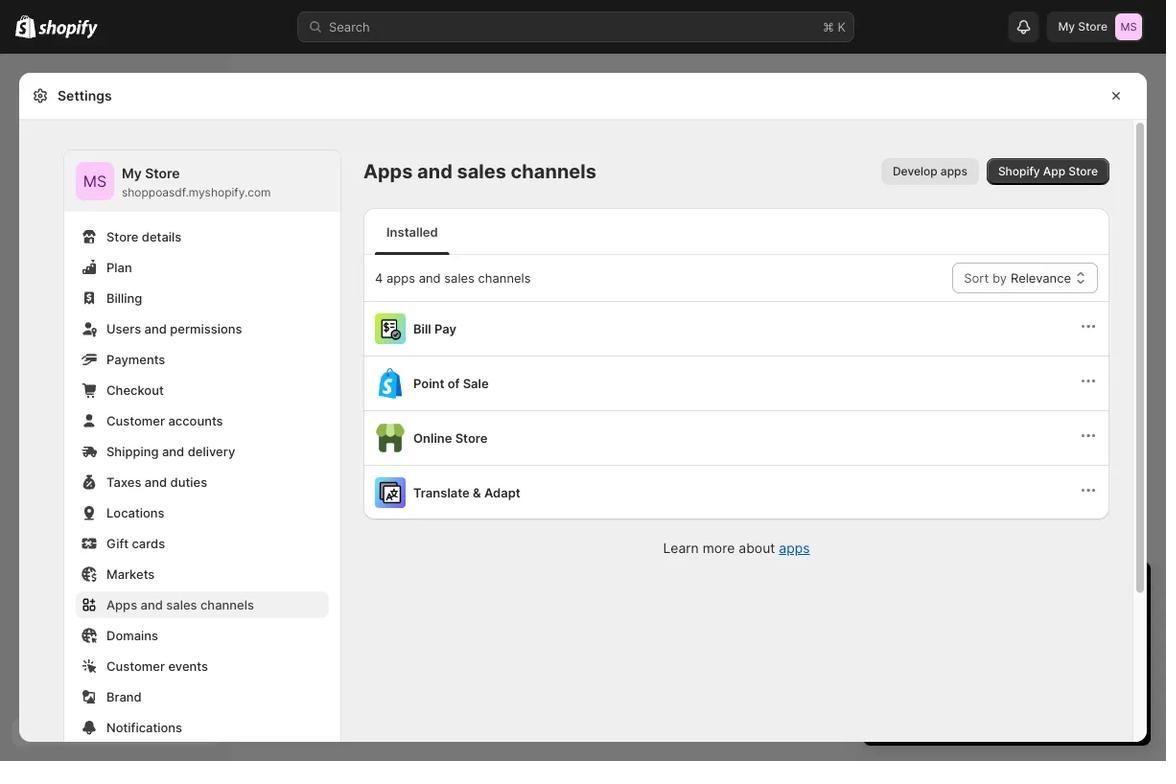Task type: locate. For each thing, give the bounding box(es) containing it.
and for apps and sales channels link
[[141, 598, 163, 613]]

store for online store
[[455, 431, 488, 446]]

and right taxes
[[145, 475, 167, 490]]

k
[[838, 19, 846, 34]]

search
[[329, 19, 370, 34]]

users and permissions
[[106, 321, 242, 336]]

learn more about apps
[[663, 541, 810, 557]]

customer down the "domains"
[[106, 659, 165, 674]]

1 vertical spatial channels
[[478, 271, 531, 285]]

translate
[[413, 485, 470, 500]]

my store image up store details
[[76, 162, 114, 200]]

0 vertical spatial apps and sales channels
[[364, 160, 597, 183]]

shop settings menu element
[[64, 151, 341, 762]]

customer
[[106, 413, 165, 428], [106, 659, 165, 674]]

checkout link
[[76, 377, 329, 404]]

users and permissions link
[[76, 316, 329, 342]]

billing link
[[76, 285, 329, 312]]

apps and sales channels up installed
[[364, 160, 597, 183]]

online
[[413, 431, 452, 446]]

0 vertical spatial my store image
[[1116, 13, 1143, 40]]

cards
[[132, 536, 165, 551]]

apps right develop at right
[[941, 165, 968, 178]]

plan
[[106, 260, 132, 275]]

develop apps link
[[882, 158, 979, 185]]

customer accounts link
[[76, 408, 329, 435]]

4 apps and sales channels
[[375, 271, 531, 285]]

notifications link
[[76, 715, 329, 742]]

shipping and delivery
[[106, 444, 235, 459]]

brand link
[[76, 684, 329, 711]]

my for my store shoppoasdf.myshopify.com
[[122, 165, 142, 182]]

markets link
[[76, 561, 329, 588]]

and down "installed" button
[[419, 271, 441, 285]]

shopify
[[999, 165, 1041, 178]]

apps and sales channels link
[[76, 592, 329, 619]]

apps link
[[779, 541, 810, 557]]

bill
[[413, 321, 431, 336]]

0 vertical spatial customer
[[106, 413, 165, 428]]

store details
[[106, 229, 182, 244]]

customer accounts
[[106, 413, 223, 428]]

relevance
[[1011, 271, 1072, 285]]

and for taxes and duties link
[[145, 475, 167, 490]]

apps and sales channels inside "shop settings menu" element
[[106, 598, 254, 613]]

and up the "domains"
[[141, 598, 163, 613]]

apps for develop
[[941, 165, 968, 178]]

events
[[168, 659, 208, 674]]

domains
[[106, 628, 158, 643]]

locations
[[106, 506, 165, 520]]

customer inside "link"
[[106, 659, 165, 674]]

&
[[473, 485, 481, 500]]

payments link
[[76, 346, 329, 373]]

0 horizontal spatial my
[[122, 165, 142, 182]]

of
[[448, 376, 460, 391]]

shoppoasdf.myshopify.com
[[122, 186, 271, 200]]

payments
[[106, 352, 165, 367]]

1 customer from the top
[[106, 413, 165, 428]]

apps down markets
[[106, 598, 137, 613]]

taxes and duties
[[106, 475, 207, 490]]

0 horizontal spatial my store image
[[76, 162, 114, 200]]

bill pay
[[413, 321, 457, 336]]

1 vertical spatial my
[[122, 165, 142, 182]]

0 vertical spatial channels
[[511, 160, 597, 183]]

2 customer from the top
[[106, 659, 165, 674]]

my inside 'my store shoppoasdf.myshopify.com'
[[122, 165, 142, 182]]

store for my store
[[1078, 20, 1108, 34]]

customer down checkout
[[106, 413, 165, 428]]

channels
[[511, 160, 597, 183], [478, 271, 531, 285], [200, 598, 254, 613]]

1 vertical spatial apps
[[106, 598, 137, 613]]

my
[[1059, 20, 1075, 34], [122, 165, 142, 182]]

taxes
[[106, 475, 141, 490]]

apps up installed
[[364, 160, 413, 183]]

2 vertical spatial apps
[[779, 541, 810, 557]]

gift cards
[[106, 536, 165, 551]]

and for users and permissions link
[[144, 321, 167, 336]]

and down the customer accounts
[[162, 444, 184, 459]]

1 vertical spatial apps
[[387, 271, 415, 285]]

store inside 'my store shoppoasdf.myshopify.com'
[[145, 165, 180, 182]]

1 vertical spatial customer
[[106, 659, 165, 674]]

bill pay logo image
[[375, 314, 406, 344]]

1 horizontal spatial apps
[[364, 160, 413, 183]]

my store image
[[1116, 13, 1143, 40], [76, 162, 114, 200]]

and right the users
[[144, 321, 167, 336]]

sales
[[457, 160, 507, 183], [444, 271, 475, 285], [166, 598, 197, 613]]

online store
[[413, 431, 488, 446]]

customer events link
[[76, 653, 329, 680]]

0 horizontal spatial apps
[[106, 598, 137, 613]]

by
[[993, 271, 1007, 285]]

0 horizontal spatial apps and sales channels
[[106, 598, 254, 613]]

checkout
[[106, 383, 164, 398]]

shipping
[[106, 444, 159, 459]]

shopify image
[[15, 15, 36, 38], [39, 20, 98, 39]]

taxes and duties link
[[76, 469, 329, 496]]

apps right about
[[779, 541, 810, 557]]

1 vertical spatial my store image
[[76, 162, 114, 200]]

0 vertical spatial my
[[1059, 20, 1075, 34]]

my for my store
[[1059, 20, 1075, 34]]

duties
[[170, 475, 207, 490]]

and
[[417, 160, 453, 183], [419, 271, 441, 285], [144, 321, 167, 336], [162, 444, 184, 459], [145, 475, 167, 490], [141, 598, 163, 613]]

2 vertical spatial sales
[[166, 598, 197, 613]]

apps for 4
[[387, 271, 415, 285]]

apps
[[364, 160, 413, 183], [106, 598, 137, 613]]

1 vertical spatial sales
[[444, 271, 475, 285]]

my store image right my store
[[1116, 13, 1143, 40]]

0 horizontal spatial apps
[[387, 271, 415, 285]]

sort
[[964, 271, 989, 285]]

⌘ k
[[823, 19, 846, 34]]

store
[[1078, 20, 1108, 34], [1069, 165, 1098, 178], [145, 165, 180, 182], [106, 229, 138, 244], [455, 431, 488, 446]]

ms button
[[76, 162, 114, 200]]

settings dialog
[[19, 73, 1147, 762]]

store for my store shoppoasdf.myshopify.com
[[145, 165, 180, 182]]

point of sale
[[413, 376, 489, 391]]

sort by relevance
[[964, 271, 1072, 285]]

apps and sales channels
[[364, 160, 597, 183], [106, 598, 254, 613]]

translate & adapt
[[413, 485, 521, 500]]

2 horizontal spatial apps
[[941, 165, 968, 178]]

apps
[[941, 165, 968, 178], [387, 271, 415, 285], [779, 541, 810, 557]]

plan link
[[76, 254, 329, 281]]

1 horizontal spatial my
[[1059, 20, 1075, 34]]

0 vertical spatial apps
[[941, 165, 968, 178]]

more
[[703, 541, 735, 557]]

online store logo image
[[375, 423, 406, 454]]

notifications
[[106, 720, 182, 735]]

0 vertical spatial apps
[[364, 160, 413, 183]]

1 horizontal spatial my store image
[[1116, 13, 1143, 40]]

apps and sales channels down markets link
[[106, 598, 254, 613]]

dialog
[[1155, 73, 1167, 743]]

channels inside "shop settings menu" element
[[200, 598, 254, 613]]

1 vertical spatial apps and sales channels
[[106, 598, 254, 613]]

apps right 4
[[387, 271, 415, 285]]

2 vertical spatial channels
[[200, 598, 254, 613]]

1 horizontal spatial shopify image
[[39, 20, 98, 39]]



Task type: vqa. For each thing, say whether or not it's contained in the screenshot.
Shopify App Store link
yes



Task type: describe. For each thing, give the bounding box(es) containing it.
⌘
[[823, 19, 834, 34]]

1 horizontal spatial apps and sales channels
[[364, 160, 597, 183]]

and up installed
[[417, 160, 453, 183]]

sales inside "shop settings menu" element
[[166, 598, 197, 613]]

brand
[[106, 690, 142, 705]]

delivery
[[188, 444, 235, 459]]

locations link
[[76, 500, 329, 527]]

2 days left in your trial element
[[863, 612, 1151, 746]]

shopify app store link
[[987, 158, 1110, 185]]

billing
[[106, 291, 142, 306]]

shopify app store
[[999, 165, 1098, 178]]

apps inside "shop settings menu" element
[[106, 598, 137, 613]]

store details link
[[76, 224, 329, 250]]

0 vertical spatial sales
[[457, 160, 507, 183]]

customer for customer accounts
[[106, 413, 165, 428]]

permissions
[[170, 321, 242, 336]]

installed button
[[371, 209, 453, 255]]

my store
[[1059, 20, 1108, 34]]

point of sale logo image
[[375, 368, 406, 399]]

shipping and delivery link
[[76, 438, 329, 465]]

installed
[[387, 224, 438, 239]]

develop apps
[[893, 165, 968, 178]]

pay
[[435, 321, 457, 336]]

users
[[106, 321, 141, 336]]

markets
[[106, 567, 155, 582]]

my store image inside "shop settings menu" element
[[76, 162, 114, 200]]

develop
[[893, 165, 938, 178]]

accounts
[[168, 413, 223, 428]]

app
[[1044, 165, 1066, 178]]

and for shipping and delivery link
[[162, 444, 184, 459]]

translate & adapt logo image
[[375, 478, 406, 508]]

about
[[739, 541, 776, 557]]

1 horizontal spatial apps
[[779, 541, 810, 557]]

4
[[375, 271, 383, 285]]

point
[[413, 376, 445, 391]]

learn
[[663, 541, 699, 557]]

details
[[142, 229, 182, 244]]

settings
[[58, 88, 112, 104]]

store inside "link"
[[106, 229, 138, 244]]

adapt
[[484, 485, 521, 500]]

0 horizontal spatial shopify image
[[15, 15, 36, 38]]

gift
[[106, 536, 129, 551]]

customer events
[[106, 659, 208, 674]]

customer for customer events
[[106, 659, 165, 674]]

gift cards link
[[76, 531, 329, 557]]

sale
[[463, 376, 489, 391]]

my store shoppoasdf.myshopify.com
[[122, 165, 271, 200]]

domains link
[[76, 623, 329, 649]]



